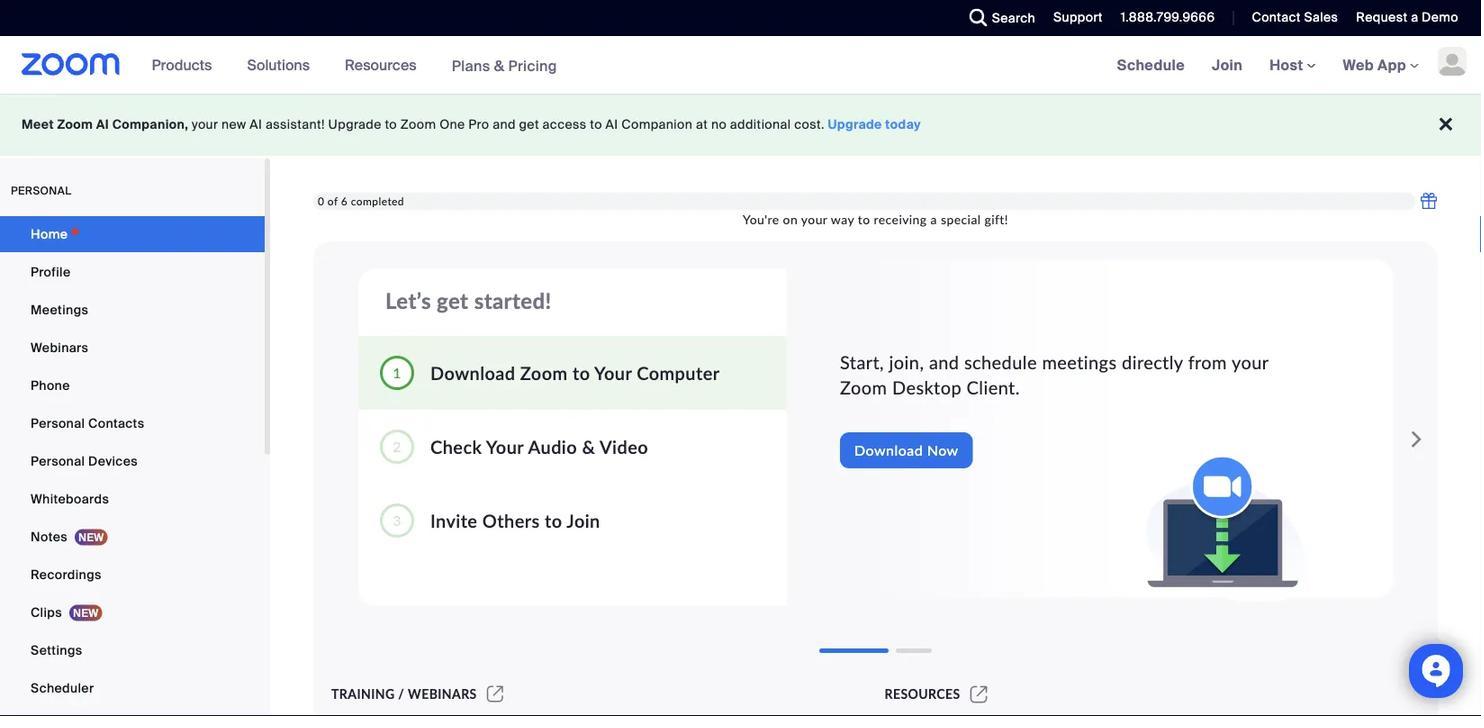Task type: locate. For each thing, give the bounding box(es) containing it.
home
[[31, 226, 68, 242]]

audio
[[528, 436, 577, 458]]

schedule
[[1118, 55, 1185, 74]]

meetings
[[31, 301, 89, 318]]

0 horizontal spatial and
[[493, 116, 516, 133]]

&
[[494, 56, 505, 75], [582, 436, 596, 458]]

1 personal from the top
[[31, 415, 85, 431]]

zoom up check your audio & video
[[520, 362, 568, 384]]

personal contacts
[[31, 415, 145, 431]]

to right way
[[858, 211, 871, 227]]

ai left companion,
[[96, 116, 109, 133]]

contact sales link
[[1239, 0, 1343, 36], [1252, 9, 1339, 26]]

0 vertical spatial join
[[1212, 55, 1243, 74]]

0 vertical spatial get
[[519, 116, 539, 133]]

webinars
[[408, 686, 477, 702]]

0 vertical spatial a
[[1412, 9, 1419, 26]]

your inside meet zoom ai companion, footer
[[192, 116, 218, 133]]

2 vertical spatial your
[[1232, 351, 1269, 373]]

1 horizontal spatial your
[[595, 362, 632, 384]]

0 horizontal spatial ai
[[96, 116, 109, 133]]

1 vertical spatial &
[[582, 436, 596, 458]]

window new image
[[484, 686, 506, 702], [968, 686, 991, 702]]

0 horizontal spatial &
[[494, 56, 505, 75]]

upgrade down product information navigation
[[328, 116, 382, 133]]

app
[[1378, 55, 1407, 74]]

1 ai from the left
[[96, 116, 109, 133]]

get inside meet zoom ai companion, footer
[[519, 116, 539, 133]]

your
[[192, 116, 218, 133], [802, 211, 828, 227], [1232, 351, 1269, 373]]

request a demo
[[1357, 9, 1459, 26]]

2 personal from the top
[[31, 453, 85, 469]]

join link
[[1199, 36, 1257, 94]]

0 vertical spatial download
[[431, 362, 516, 384]]

0 vertical spatial your
[[192, 116, 218, 133]]

invite others to join
[[431, 510, 601, 531]]

your
[[595, 362, 632, 384], [486, 436, 524, 458]]

ai
[[96, 116, 109, 133], [250, 116, 262, 133], [606, 116, 618, 133]]

personal menu menu
[[0, 216, 265, 716]]

check
[[431, 436, 482, 458]]

new
[[222, 116, 246, 133]]

meet zoom ai companion, footer
[[0, 94, 1482, 156]]

upgrade
[[328, 116, 382, 133], [828, 116, 883, 133]]

zoom logo image
[[22, 53, 120, 76]]

products
[[152, 55, 212, 74]]

1 horizontal spatial and
[[930, 351, 960, 373]]

gift!
[[985, 211, 1009, 227]]

& inside product information navigation
[[494, 56, 505, 75]]

host button
[[1270, 55, 1317, 74]]

& right plans
[[494, 56, 505, 75]]

0 horizontal spatial download
[[431, 362, 516, 384]]

0 horizontal spatial upgrade
[[328, 116, 382, 133]]

ai left companion
[[606, 116, 618, 133]]

1 horizontal spatial a
[[1412, 9, 1419, 26]]

1 horizontal spatial ai
[[250, 116, 262, 133]]

window new image right webinars
[[484, 686, 506, 702]]

0 horizontal spatial window new image
[[484, 686, 506, 702]]

profile picture image
[[1439, 47, 1467, 76]]

settings link
[[0, 632, 265, 668]]

1 horizontal spatial upgrade
[[828, 116, 883, 133]]

window new image right resources
[[968, 686, 991, 702]]

of
[[328, 194, 338, 207]]

0 horizontal spatial join
[[567, 510, 601, 531]]

zoom down start, on the right
[[840, 377, 888, 399]]

1 horizontal spatial get
[[519, 116, 539, 133]]

zoom inside start, join, and schedule meetings directly from your zoom desktop client.
[[840, 377, 888, 399]]

and right pro
[[493, 116, 516, 133]]

recordings link
[[0, 557, 265, 593]]

download for download zoom to your computer
[[431, 362, 516, 384]]

and up desktop
[[930, 351, 960, 373]]

to
[[385, 116, 397, 133], [590, 116, 603, 133], [858, 211, 871, 227], [573, 362, 590, 384], [545, 510, 563, 531]]

to down "resources" dropdown button on the top left
[[385, 116, 397, 133]]

banner
[[0, 36, 1482, 95]]

download inside button
[[855, 442, 923, 459]]

0 horizontal spatial get
[[437, 287, 469, 313]]

1 horizontal spatial join
[[1212, 55, 1243, 74]]

1 vertical spatial a
[[931, 211, 938, 227]]

you're
[[743, 211, 780, 227]]

solutions button
[[247, 36, 318, 94]]

get
[[519, 116, 539, 133], [437, 287, 469, 313]]

1 vertical spatial personal
[[31, 453, 85, 469]]

a left special
[[931, 211, 938, 227]]

get right let's
[[437, 287, 469, 313]]

download
[[431, 362, 516, 384], [855, 442, 923, 459]]

companion,
[[112, 116, 189, 133]]

1 vertical spatial and
[[930, 351, 960, 373]]

& left video
[[582, 436, 596, 458]]

personal up whiteboards
[[31, 453, 85, 469]]

join left host
[[1212, 55, 1243, 74]]

1 upgrade from the left
[[328, 116, 382, 133]]

1.888.799.9666 button
[[1108, 0, 1220, 36], [1121, 9, 1216, 26]]

to right others
[[545, 510, 563, 531]]

host
[[1270, 55, 1308, 74]]

1 window new image from the left
[[484, 686, 506, 702]]

plans & pricing link
[[452, 56, 557, 75], [452, 56, 557, 75]]

your right on
[[802, 211, 828, 227]]

a
[[1412, 9, 1419, 26], [931, 211, 938, 227]]

profile link
[[0, 254, 265, 290]]

download now button
[[840, 432, 973, 469]]

0 vertical spatial your
[[595, 362, 632, 384]]

devices
[[88, 453, 138, 469]]

0 vertical spatial &
[[494, 56, 505, 75]]

1 vertical spatial get
[[437, 287, 469, 313]]

clips link
[[0, 595, 265, 631]]

1 vertical spatial your
[[486, 436, 524, 458]]

you're on your way to receiving a special gift!
[[743, 211, 1009, 227]]

meetings
[[1043, 351, 1117, 373]]

settings
[[31, 642, 82, 658]]

download down let's get started!
[[431, 362, 516, 384]]

join
[[1212, 55, 1243, 74], [567, 510, 601, 531]]

2 horizontal spatial your
[[1232, 351, 1269, 373]]

window new image for training / webinars
[[484, 686, 506, 702]]

your inside start, join, and schedule meetings directly from your zoom desktop client.
[[1232, 351, 1269, 373]]

started!
[[474, 287, 552, 313]]

0 vertical spatial and
[[493, 116, 516, 133]]

and
[[493, 116, 516, 133], [930, 351, 960, 373]]

download left now
[[855, 442, 923, 459]]

now
[[928, 442, 959, 459]]

2 window new image from the left
[[968, 686, 991, 702]]

1 horizontal spatial download
[[855, 442, 923, 459]]

personal devices
[[31, 453, 138, 469]]

1 horizontal spatial &
[[582, 436, 596, 458]]

2 horizontal spatial ai
[[606, 116, 618, 133]]

0 horizontal spatial your
[[192, 116, 218, 133]]

upgrade today link
[[828, 116, 922, 133]]

product information navigation
[[138, 36, 571, 95]]

your right from
[[1232, 351, 1269, 373]]

window new image for resources
[[968, 686, 991, 702]]

personal down phone
[[31, 415, 85, 431]]

join right others
[[567, 510, 601, 531]]

1 vertical spatial download
[[855, 442, 923, 459]]

support link
[[1040, 0, 1108, 36], [1054, 9, 1103, 26]]

ai right new
[[250, 116, 262, 133]]

whiteboards link
[[0, 481, 265, 517]]

3 ai from the left
[[606, 116, 618, 133]]

upgrade right "cost." at the right of page
[[828, 116, 883, 133]]

/
[[398, 686, 405, 702]]

others
[[483, 510, 540, 531]]

0 of 6 completed
[[318, 194, 404, 207]]

scheduler link
[[0, 670, 265, 706]]

get left access
[[519, 116, 539, 133]]

0 horizontal spatial your
[[486, 436, 524, 458]]

invite
[[431, 510, 478, 531]]

1 horizontal spatial your
[[802, 211, 828, 227]]

6
[[341, 194, 348, 207]]

a left demo
[[1412, 9, 1419, 26]]

resources
[[885, 686, 961, 702]]

your left 'audio'
[[486, 436, 524, 458]]

your left new
[[192, 116, 218, 133]]

on
[[783, 211, 798, 227]]

0 vertical spatial personal
[[31, 415, 85, 431]]

banner containing products
[[0, 36, 1482, 95]]

at
[[696, 116, 708, 133]]

your left the computer
[[595, 362, 632, 384]]

1 horizontal spatial window new image
[[968, 686, 991, 702]]



Task type: describe. For each thing, give the bounding box(es) containing it.
let's get started!
[[386, 287, 552, 313]]

solutions
[[247, 55, 310, 74]]

completed
[[351, 194, 404, 207]]

receiving
[[874, 211, 927, 227]]

contacts
[[88, 415, 145, 431]]

1 vertical spatial join
[[567, 510, 601, 531]]

webinars link
[[0, 330, 265, 366]]

let's
[[386, 287, 431, 313]]

profile
[[31, 263, 71, 280]]

meetings navigation
[[1104, 36, 1482, 95]]

2 upgrade from the left
[[828, 116, 883, 133]]

desktop
[[893, 377, 962, 399]]

to right access
[[590, 116, 603, 133]]

3
[[393, 511, 402, 529]]

download zoom to your computer
[[431, 362, 720, 384]]

1
[[393, 363, 402, 381]]

computer
[[637, 362, 720, 384]]

start,
[[840, 351, 885, 373]]

and inside start, join, and schedule meetings directly from your zoom desktop client.
[[930, 351, 960, 373]]

next image
[[1410, 422, 1436, 458]]

webinars
[[31, 339, 88, 356]]

download for download now
[[855, 442, 923, 459]]

personal contacts link
[[0, 405, 265, 441]]

cost.
[[795, 116, 825, 133]]

0
[[318, 194, 325, 207]]

scheduler
[[31, 680, 94, 696]]

meet zoom ai companion, your new ai assistant! upgrade to zoom one pro and get access to ai companion at no additional cost. upgrade today
[[22, 116, 922, 133]]

personal
[[11, 184, 72, 198]]

support
[[1054, 9, 1103, 26]]

client.
[[967, 377, 1020, 399]]

1.888.799.9666
[[1121, 9, 1216, 26]]

meet
[[22, 116, 54, 133]]

zoom right meet
[[57, 116, 93, 133]]

web app
[[1344, 55, 1407, 74]]

no
[[712, 116, 727, 133]]

directly
[[1122, 351, 1184, 373]]

special
[[941, 211, 981, 227]]

and inside meet zoom ai companion, footer
[[493, 116, 516, 133]]

sales
[[1305, 9, 1339, 26]]

training
[[331, 686, 395, 702]]

home link
[[0, 216, 265, 252]]

access
[[543, 116, 587, 133]]

products button
[[152, 36, 220, 94]]

contact sales
[[1252, 9, 1339, 26]]

1 vertical spatial your
[[802, 211, 828, 227]]

0 horizontal spatial a
[[931, 211, 938, 227]]

companion
[[622, 116, 693, 133]]

assistant!
[[266, 116, 325, 133]]

notes link
[[0, 519, 265, 555]]

zoom left one
[[401, 116, 436, 133]]

web app button
[[1344, 55, 1420, 74]]

schedule
[[965, 351, 1038, 373]]

join,
[[890, 351, 925, 373]]

search
[[992, 9, 1036, 26]]

download now
[[855, 442, 959, 459]]

video
[[600, 436, 649, 458]]

whiteboards
[[31, 490, 109, 507]]

resources button
[[345, 36, 425, 94]]

resources
[[345, 55, 417, 74]]

notes
[[31, 528, 68, 545]]

join inside join link
[[1212, 55, 1243, 74]]

search button
[[956, 0, 1040, 36]]

phone
[[31, 377, 70, 394]]

2 ai from the left
[[250, 116, 262, 133]]

start, join, and schedule meetings directly from your zoom desktop client.
[[840, 351, 1269, 399]]

plans & pricing
[[452, 56, 557, 75]]

recordings
[[31, 566, 102, 583]]

phone link
[[0, 368, 265, 404]]

to up 'audio'
[[573, 362, 590, 384]]

additional
[[730, 116, 791, 133]]

personal for personal devices
[[31, 453, 85, 469]]

contact
[[1252, 9, 1301, 26]]

demo
[[1422, 9, 1459, 26]]

personal for personal contacts
[[31, 415, 85, 431]]

from
[[1189, 351, 1228, 373]]

check your audio & video
[[431, 436, 649, 458]]

web
[[1344, 55, 1375, 74]]

personal devices link
[[0, 443, 265, 479]]

pro
[[469, 116, 490, 133]]

schedule link
[[1104, 36, 1199, 94]]

one
[[440, 116, 465, 133]]

request
[[1357, 9, 1408, 26]]

today
[[886, 116, 922, 133]]

clips
[[31, 604, 62, 621]]

2
[[393, 437, 402, 455]]

pricing
[[508, 56, 557, 75]]

plans
[[452, 56, 490, 75]]



Task type: vqa. For each thing, say whether or not it's contained in the screenshot.
Download
yes



